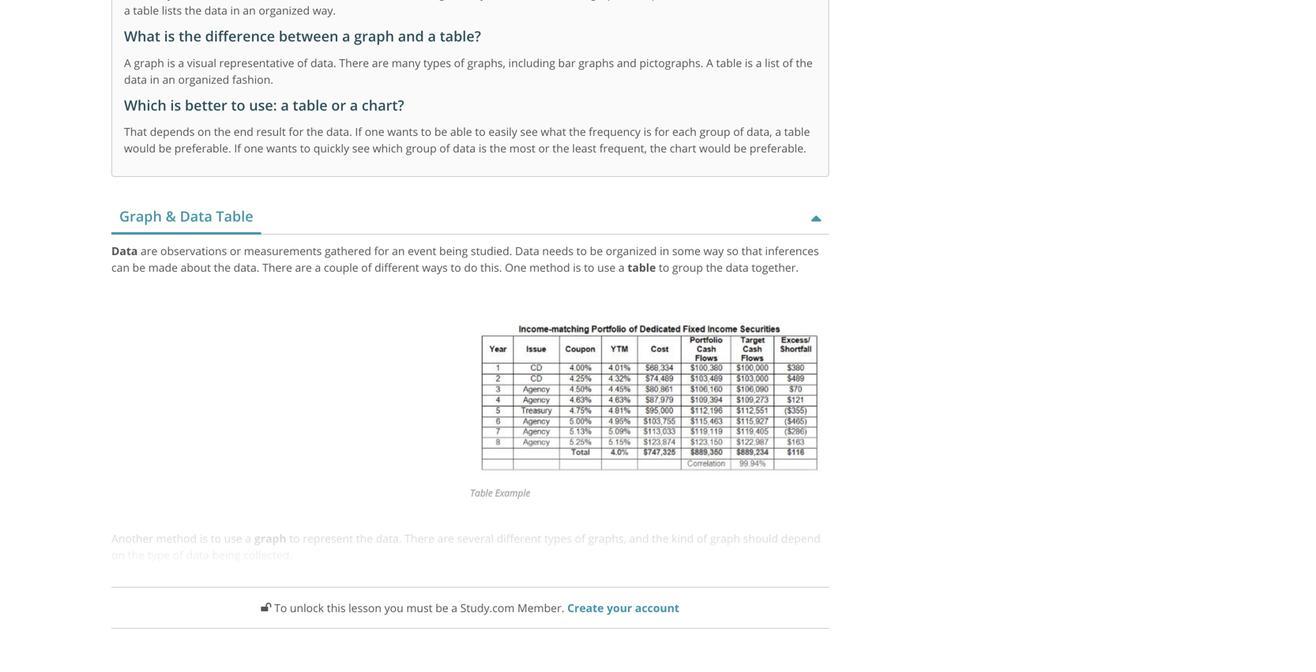Task type: locate. For each thing, give the bounding box(es) containing it.
the down what
[[552, 141, 569, 156]]

between
[[279, 27, 338, 46]]

0 horizontal spatial preferable.
[[174, 141, 231, 156]]

0 horizontal spatial in
[[150, 72, 159, 87]]

data inside generally, a table would not be considered a chart.  a chart is generally understood to be a graphical representation of the data, while a table lists the data in an organized way.
[[204, 3, 227, 18]]

organized down visual
[[178, 72, 229, 87]]

there inside a graph is a visual representative of data. there are many types of graphs, including bar graphs and pictographs. a table is a list of the data in an organized fashion.
[[339, 55, 369, 70]]

of inside are observations or measurements gathered for an event being studied. data needs to be organized in some way so that inferences can be made about the data. there are a couple of different ways to do this. one method is to use a
[[361, 260, 372, 275]]

2 vertical spatial an
[[392, 243, 405, 258]]

lists
[[162, 3, 182, 18]]

of right representation
[[720, 0, 731, 1]]

1 horizontal spatial preferable.
[[750, 141, 806, 156]]

1 vertical spatial method
[[156, 531, 197, 546]]

and inside to represent the data. there are several different types of graphs, and the kind of graph should depend on the type of data being collected.
[[629, 531, 649, 546]]

unlock image
[[261, 602, 271, 613]]

data, inside that depends on the end result for the data.  if one wants to be able to easily see what the frequency is for each group of data, a table would be preferable.  if one wants to quickly see which group of data is the most or the least frequent, the chart would be preferable.
[[747, 124, 772, 139]]

generally, a table would not be considered a chart.  a chart is generally understood to be a graphical representation of the data, while a table lists the data in an organized way.
[[124, 0, 809, 18]]

a right pictographs.
[[706, 55, 713, 70]]

difference
[[205, 27, 275, 46]]

is inside generally, a table would not be considered a chart.  a chart is generally understood to be a graphical representation of the data, while a table lists the data in an organized way.
[[428, 0, 436, 1]]

of right each
[[733, 124, 744, 139]]

and inside a graph is a visual representative of data. there are many types of graphs, including bar graphs and pictographs. a table is a list of the data in an organized fashion.
[[617, 55, 637, 70]]

data. down between
[[310, 55, 336, 70]]

1 horizontal spatial on
[[198, 124, 211, 139]]

data. inside a graph is a visual representative of data. there are many types of graphs, including bar graphs and pictographs. a table is a list of the data in an organized fashion.
[[310, 55, 336, 70]]

representative
[[219, 55, 294, 70]]

group right which
[[406, 141, 437, 156]]

are
[[372, 55, 389, 70], [141, 243, 157, 258], [295, 260, 312, 275], [437, 531, 454, 546]]

2 horizontal spatial or
[[538, 141, 550, 156]]

2 horizontal spatial a
[[706, 55, 713, 70]]

method down needs
[[529, 260, 570, 275]]

is left visual
[[167, 55, 175, 70]]

are left several
[[437, 531, 454, 546]]

0 vertical spatial see
[[520, 124, 538, 139]]

2 vertical spatial or
[[230, 243, 241, 258]]

0 vertical spatial one
[[365, 124, 384, 139]]

least
[[572, 141, 597, 156]]

the right 'represent'
[[356, 531, 373, 546]]

are left many
[[372, 55, 389, 70]]

0 vertical spatial in
[[230, 3, 240, 18]]

1 vertical spatial or
[[538, 141, 550, 156]]

2 vertical spatial in
[[660, 243, 669, 258]]

2 horizontal spatial data
[[515, 243, 539, 258]]

0 vertical spatial organized
[[259, 3, 310, 18]]

in inside are observations or measurements gathered for an event being studied. data needs to be organized in some way so that inferences can be made about the data. there are a couple of different ways to do this. one method is to use a
[[660, 243, 669, 258]]

1 horizontal spatial one
[[365, 124, 384, 139]]

one
[[365, 124, 384, 139], [244, 141, 264, 156]]

in up which
[[150, 72, 159, 87]]

the
[[734, 0, 751, 1], [185, 3, 202, 18], [179, 27, 201, 46], [796, 55, 813, 70], [214, 124, 231, 139], [306, 124, 323, 139], [569, 124, 586, 139], [490, 141, 506, 156], [552, 141, 569, 156], [650, 141, 667, 156], [214, 260, 231, 275], [706, 260, 723, 275], [356, 531, 373, 546], [652, 531, 669, 546], [128, 548, 145, 563]]

0 horizontal spatial an
[[162, 72, 175, 87]]

an down the not
[[243, 3, 256, 18]]

1 horizontal spatial organized
[[259, 3, 310, 18]]

data up difference
[[204, 3, 227, 18]]

is left most on the top
[[479, 141, 487, 156]]

to
[[274, 601, 287, 616]]

0 horizontal spatial for
[[289, 124, 304, 139]]

graphs,
[[467, 55, 506, 70], [588, 531, 626, 546]]

what is the difference between a graph and a table?
[[124, 27, 481, 46]]

one up which
[[365, 124, 384, 139]]

0 vertical spatial on
[[198, 124, 211, 139]]

1 vertical spatial different
[[497, 531, 541, 546]]

another
[[111, 531, 153, 546]]

there
[[339, 55, 369, 70], [262, 260, 292, 275], [405, 531, 434, 546]]

1 vertical spatial there
[[262, 260, 292, 275]]

account
[[635, 601, 679, 616]]

1 horizontal spatial table
[[470, 486, 493, 499]]

0 vertical spatial types
[[423, 55, 451, 70]]

the right list on the top right of the page
[[796, 55, 813, 70]]

1 horizontal spatial types
[[544, 531, 572, 546]]

0 horizontal spatial data
[[111, 243, 141, 258]]

1 horizontal spatial chart
[[670, 141, 696, 156]]

0 vertical spatial being
[[439, 243, 468, 258]]

or right observations
[[230, 243, 241, 258]]

group down some
[[672, 260, 703, 275]]

or inside are observations or measurements gathered for an event being studied. data needs to be organized in some way so that inferences can be made about the data. there are a couple of different ways to do this. one method is to use a
[[230, 243, 241, 258]]

types up member.
[[544, 531, 572, 546]]

group right each
[[700, 124, 730, 139]]

couple
[[324, 260, 358, 275]]

1 vertical spatial in
[[150, 72, 159, 87]]

a inside generally, a table would not be considered a chart.  a chart is generally understood to be a graphical representation of the data, while a table lists the data in an organized way.
[[389, 0, 396, 1]]

this.
[[480, 260, 502, 275]]

0 horizontal spatial or
[[230, 243, 241, 258]]

use:
[[249, 95, 277, 115]]

to inside generally, a table would not be considered a chart.  a chart is generally understood to be a graphical representation of the data, while a table lists the data in an organized way.
[[552, 0, 563, 1]]

0 horizontal spatial different
[[375, 260, 419, 275]]

1 horizontal spatial use
[[597, 260, 616, 275]]

method inside are observations or measurements gathered for an event being studied. data needs to be organized in some way so that inferences can be made about the data. there are a couple of different ways to do this. one method is to use a
[[529, 260, 570, 275]]

table image
[[474, 320, 825, 476]]

for right gathered
[[374, 243, 389, 258]]

0 vertical spatial graphs,
[[467, 55, 506, 70]]

1 vertical spatial types
[[544, 531, 572, 546]]

gathered
[[325, 243, 371, 258]]

1 vertical spatial wants
[[266, 141, 297, 156]]

0 vertical spatial if
[[355, 124, 362, 139]]

there up chart?
[[339, 55, 369, 70]]

data. right 'represent'
[[376, 531, 402, 546]]

collected.
[[244, 548, 292, 563]]

create your account link
[[567, 601, 679, 616]]

one down end
[[244, 141, 264, 156]]

1 vertical spatial on
[[111, 548, 125, 563]]

types right many
[[423, 55, 451, 70]]

a inside that depends on the end result for the data.  if one wants to be able to easily see what the frequency is for each group of data, a table would be preferable.  if one wants to quickly see which group of data is the most or the least frequent, the chart would be preferable.
[[775, 124, 781, 139]]

the down way
[[706, 260, 723, 275]]

2 vertical spatial group
[[672, 260, 703, 275]]

bar
[[558, 55, 576, 70]]

graph
[[119, 207, 162, 226]]

the up least
[[569, 124, 586, 139]]

0 horizontal spatial types
[[423, 55, 451, 70]]

the down another
[[128, 548, 145, 563]]

2 horizontal spatial an
[[392, 243, 405, 258]]

organized
[[259, 3, 310, 18], [178, 72, 229, 87], [606, 243, 657, 258]]

for left each
[[655, 124, 669, 139]]

1 vertical spatial organized
[[178, 72, 229, 87]]

method up type
[[156, 531, 197, 546]]

different inside are observations or measurements gathered for an event being studied. data needs to be organized in some way so that inferences can be made about the data. there are a couple of different ways to do this. one method is to use a
[[375, 260, 419, 275]]

2 horizontal spatial there
[[405, 531, 434, 546]]

0 vertical spatial wants
[[387, 124, 418, 139]]

there down measurements
[[262, 260, 292, 275]]

if down chart?
[[355, 124, 362, 139]]

graphs, down 'table?'
[[467, 55, 506, 70]]

should
[[743, 531, 778, 546]]

graph inside a graph is a visual representative of data. there are many types of graphs, including bar graphs and pictographs. a table is a list of the data in an organized fashion.
[[134, 55, 164, 70]]

on inside to represent the data. there are several different types of graphs, and the kind of graph should depend on the type of data being collected.
[[111, 548, 125, 563]]

1 vertical spatial and
[[617, 55, 637, 70]]

not
[[251, 0, 268, 1]]

data, down list on the top right of the page
[[747, 124, 772, 139]]

the up quickly
[[306, 124, 323, 139]]

different
[[375, 260, 419, 275], [497, 531, 541, 546]]

a down what
[[124, 55, 131, 70]]

chart right chart.
[[399, 0, 425, 1]]

0 horizontal spatial one
[[244, 141, 264, 156]]

being down another method is to use a graph on the bottom of the page
[[212, 548, 241, 563]]

0 horizontal spatial on
[[111, 548, 125, 563]]

be
[[271, 0, 284, 1], [566, 0, 579, 1], [434, 124, 447, 139], [159, 141, 172, 156], [734, 141, 747, 156], [590, 243, 603, 258], [132, 260, 145, 275], [435, 601, 448, 616]]

table?
[[440, 27, 481, 46]]

on down better
[[198, 124, 211, 139]]

data up one
[[515, 243, 539, 258]]

of up the create
[[575, 531, 585, 546]]

or up quickly
[[331, 95, 346, 115]]

the inside are observations or measurements gathered for an event being studied. data needs to be organized in some way so that inferences can be made about the data. there are a couple of different ways to do this. one method is to use a
[[214, 260, 231, 275]]

an
[[243, 3, 256, 18], [162, 72, 175, 87], [392, 243, 405, 258]]

0 horizontal spatial organized
[[178, 72, 229, 87]]

0 vertical spatial an
[[243, 3, 256, 18]]

table inside a graph is a visual representative of data. there are many types of graphs, including bar graphs and pictographs. a table is a list of the data in an organized fashion.
[[716, 55, 742, 70]]

data
[[204, 3, 227, 18], [124, 72, 147, 87], [453, 141, 476, 156], [726, 260, 749, 275], [186, 548, 209, 563]]

use
[[597, 260, 616, 275], [224, 531, 242, 546]]

represent
[[303, 531, 353, 546]]

graph up collected.
[[254, 531, 286, 546]]

data down so
[[726, 260, 749, 275]]

1 horizontal spatial wants
[[387, 124, 418, 139]]

an left the event
[[392, 243, 405, 258]]

0 vertical spatial method
[[529, 260, 570, 275]]

data down able at left
[[453, 141, 476, 156]]

0 vertical spatial chart
[[399, 0, 425, 1]]

2 horizontal spatial organized
[[606, 243, 657, 258]]

depends
[[150, 124, 195, 139]]

1 vertical spatial chart
[[670, 141, 696, 156]]

some
[[672, 243, 701, 258]]

0 horizontal spatial graphs,
[[467, 55, 506, 70]]

or down what
[[538, 141, 550, 156]]

on down another
[[111, 548, 125, 563]]

1 horizontal spatial data
[[180, 207, 212, 226]]

data. inside that depends on the end result for the data.  if one wants to be able to easily see what the frequency is for each group of data, a table would be preferable.  if one wants to quickly see which group of data is the most or the least frequent, the chart would be preferable.
[[326, 124, 352, 139]]

0 vertical spatial there
[[339, 55, 369, 70]]

that
[[124, 124, 147, 139]]

1 vertical spatial use
[[224, 531, 242, 546]]

1 horizontal spatial a
[[389, 0, 396, 1]]

1 vertical spatial see
[[352, 141, 370, 156]]

that depends on the end result for the data.  if one wants to be able to easily see what the frequency is for each group of data, a table would be preferable.  if one wants to quickly see which group of data is the most or the least frequent, the chart would be preferable.
[[124, 124, 810, 156]]

0 horizontal spatial if
[[234, 141, 241, 156]]

1 vertical spatial data,
[[747, 124, 772, 139]]

1 vertical spatial graphs,
[[588, 531, 626, 546]]

graph left should
[[710, 531, 740, 546]]

1 horizontal spatial method
[[529, 260, 570, 275]]

data, left while
[[753, 0, 779, 1]]

one
[[505, 260, 527, 275]]

there inside to represent the data. there are several different types of graphs, and the kind of graph should depend on the type of data being collected.
[[405, 531, 434, 546]]

the left while
[[734, 0, 751, 1]]

2 vertical spatial organized
[[606, 243, 657, 258]]

1 horizontal spatial graphs,
[[588, 531, 626, 546]]

data. up quickly
[[326, 124, 352, 139]]

and left kind
[[629, 531, 649, 546]]

of right kind
[[697, 531, 707, 546]]

0 vertical spatial data,
[[753, 0, 779, 1]]

of inside generally, a table would not be considered a chart.  a chart is generally understood to be a graphical representation of the data, while a table lists the data in an organized way.
[[720, 0, 731, 1]]

1 horizontal spatial or
[[331, 95, 346, 115]]

1 horizontal spatial being
[[439, 243, 468, 258]]

in up difference
[[230, 3, 240, 18]]

of
[[720, 0, 731, 1], [297, 55, 308, 70], [454, 55, 464, 70], [783, 55, 793, 70], [733, 124, 744, 139], [439, 141, 450, 156], [361, 260, 372, 275], [575, 531, 585, 546], [697, 531, 707, 546], [173, 548, 183, 563]]

2 vertical spatial there
[[405, 531, 434, 546]]

table up observations
[[216, 207, 253, 226]]

graph down what
[[134, 55, 164, 70]]

0 horizontal spatial there
[[262, 260, 292, 275]]

event
[[408, 243, 436, 258]]

2 vertical spatial and
[[629, 531, 649, 546]]

data up can
[[111, 243, 141, 258]]

and up many
[[398, 27, 424, 46]]

0 horizontal spatial being
[[212, 548, 241, 563]]

graph
[[354, 27, 394, 46], [134, 55, 164, 70], [254, 531, 286, 546], [710, 531, 740, 546]]

wants up which
[[387, 124, 418, 139]]

in
[[230, 3, 240, 18], [150, 72, 159, 87], [660, 243, 669, 258]]

result
[[256, 124, 286, 139]]

1 horizontal spatial an
[[243, 3, 256, 18]]

is down lists
[[164, 27, 175, 46]]

graph & data table link
[[111, 201, 261, 235]]

1 horizontal spatial in
[[230, 3, 240, 18]]

in left some
[[660, 243, 669, 258]]

preferable.
[[174, 141, 231, 156], [750, 141, 806, 156]]

0 horizontal spatial chart
[[399, 0, 425, 1]]

being up do
[[439, 243, 468, 258]]

and right "graphs"
[[617, 55, 637, 70]]

what
[[124, 27, 160, 46]]

a right chart.
[[389, 0, 396, 1]]

1 horizontal spatial would
[[216, 0, 248, 1]]

of right type
[[173, 548, 183, 563]]

chart
[[399, 0, 425, 1], [670, 141, 696, 156]]

organized inside are observations or measurements gathered for an event being studied. data needs to be organized in some way so that inferences can be made about the data. there are a couple of different ways to do this. one method is to use a
[[606, 243, 657, 258]]

for inside are observations or measurements gathered for an event being studied. data needs to be organized in some way so that inferences can be made about the data. there are a couple of different ways to do this. one method is to use a
[[374, 243, 389, 258]]

lesson
[[349, 601, 382, 616]]

types inside to represent the data. there are several different types of graphs, and the kind of graph should depend on the type of data being collected.
[[544, 531, 572, 546]]

there left several
[[405, 531, 434, 546]]

types
[[423, 55, 451, 70], [544, 531, 572, 546]]

for right result
[[289, 124, 304, 139]]

1 horizontal spatial different
[[497, 531, 541, 546]]

the right about
[[214, 260, 231, 275]]

is down needs
[[573, 260, 581, 275]]

being
[[439, 243, 468, 258], [212, 548, 241, 563]]

on
[[198, 124, 211, 139], [111, 548, 125, 563]]

organized inside a graph is a visual representative of data. there are many types of graphs, including bar graphs and pictographs. a table is a list of the data in an organized fashion.
[[178, 72, 229, 87]]

data up which
[[124, 72, 147, 87]]

an up which
[[162, 72, 175, 87]]

1 horizontal spatial there
[[339, 55, 369, 70]]

different right several
[[497, 531, 541, 546]]

chart down each
[[670, 141, 696, 156]]

and
[[398, 27, 424, 46], [617, 55, 637, 70], [629, 531, 649, 546]]

which is better to use: a table or a chart?
[[124, 95, 404, 115]]

0 vertical spatial different
[[375, 260, 419, 275]]

including
[[508, 55, 555, 70]]

of down gathered
[[361, 260, 372, 275]]

if down end
[[234, 141, 241, 156]]

1 vertical spatial being
[[212, 548, 241, 563]]

wants down result
[[266, 141, 297, 156]]

study.com
[[460, 601, 515, 616]]

list
[[765, 55, 780, 70]]

chart inside generally, a table would not be considered a chart.  a chart is generally understood to be a graphical representation of the data, while a table lists the data in an organized way.
[[399, 0, 425, 1]]

is left generally
[[428, 0, 436, 1]]

see left which
[[352, 141, 370, 156]]

see up most on the top
[[520, 124, 538, 139]]

data,
[[753, 0, 779, 1], [747, 124, 772, 139]]

different down the event
[[375, 260, 419, 275]]

a
[[179, 0, 185, 1], [347, 0, 353, 1], [582, 0, 588, 1], [124, 3, 130, 18], [342, 27, 350, 46], [428, 27, 436, 46], [178, 55, 184, 70], [756, 55, 762, 70], [281, 95, 289, 115], [350, 95, 358, 115], [775, 124, 781, 139], [315, 260, 321, 275], [618, 260, 625, 275], [245, 531, 251, 546], [451, 601, 457, 616]]

are up "made"
[[141, 243, 157, 258]]

data, inside generally, a table would not be considered a chart.  a chart is generally understood to be a graphical representation of the data, while a table lists the data in an organized way.
[[753, 0, 779, 1]]

wants
[[387, 124, 418, 139], [266, 141, 297, 156]]

do
[[464, 260, 478, 275]]

0 vertical spatial use
[[597, 260, 616, 275]]

or
[[331, 95, 346, 115], [538, 141, 550, 156], [230, 243, 241, 258]]

1 vertical spatial an
[[162, 72, 175, 87]]

would
[[216, 0, 248, 1], [124, 141, 156, 156], [699, 141, 731, 156]]

data right &
[[180, 207, 212, 226]]

generally,
[[124, 0, 176, 1]]

graphs, inside a graph is a visual representative of data. there are many types of graphs, including bar graphs and pictographs. a table is a list of the data in an organized fashion.
[[467, 55, 506, 70]]

data inside that depends on the end result for the data.  if one wants to be able to easily see what the frequency is for each group of data, a table would be preferable.  if one wants to quickly see which group of data is the most or the least frequent, the chart would be preferable.
[[453, 141, 476, 156]]

table left example
[[470, 486, 493, 499]]

different inside to represent the data. there are several different types of graphs, and the kind of graph should depend on the type of data being collected.
[[497, 531, 541, 546]]

a
[[389, 0, 396, 1], [124, 55, 131, 70], [706, 55, 713, 70]]

1 horizontal spatial for
[[374, 243, 389, 258]]

group
[[700, 124, 730, 139], [406, 141, 437, 156], [672, 260, 703, 275]]

data.
[[310, 55, 336, 70], [326, 124, 352, 139], [234, 260, 259, 275], [376, 531, 402, 546]]



Task type: describe. For each thing, give the bounding box(es) containing it.
0 horizontal spatial method
[[156, 531, 197, 546]]

graphs
[[578, 55, 614, 70]]

about
[[181, 260, 211, 275]]

to unlock this lesson you must be a study.com member. create your account
[[271, 601, 679, 616]]

is left list on the top right of the page
[[745, 55, 753, 70]]

0 vertical spatial or
[[331, 95, 346, 115]]

0 horizontal spatial see
[[352, 141, 370, 156]]

are inside to represent the data. there are several different types of graphs, and the kind of graph should depend on the type of data being collected.
[[437, 531, 454, 546]]

understood
[[489, 0, 549, 1]]

there inside are observations or measurements gathered for an event being studied. data needs to be organized in some way so that inferences can be made about the data. there are a couple of different ways to do this. one method is to use a
[[262, 260, 292, 275]]

the right frequent,
[[650, 141, 667, 156]]

can
[[111, 260, 130, 275]]

graph & data table
[[119, 207, 253, 226]]

1 vertical spatial one
[[244, 141, 264, 156]]

0 vertical spatial table
[[216, 207, 253, 226]]

graph inside to represent the data. there are several different types of graphs, and the kind of graph should depend on the type of data being collected.
[[710, 531, 740, 546]]

end
[[234, 124, 253, 139]]

each
[[672, 124, 697, 139]]

what
[[541, 124, 566, 139]]

on inside that depends on the end result for the data.  if one wants to be able to easily see what the frequency is for each group of data, a table would be preferable.  if one wants to quickly see which group of data is the most or the least frequent, the chart would be preferable.
[[198, 124, 211, 139]]

considered
[[287, 0, 344, 1]]

which
[[373, 141, 403, 156]]

1 horizontal spatial see
[[520, 124, 538, 139]]

to inside to represent the data. there are several different types of graphs, and the kind of graph should depend on the type of data being collected.
[[289, 531, 300, 546]]

2 horizontal spatial for
[[655, 124, 669, 139]]

graph down chart.
[[354, 27, 394, 46]]

an inside a graph is a visual representative of data. there are many types of graphs, including bar graphs and pictographs. a table is a list of the data in an organized fashion.
[[162, 72, 175, 87]]

is right another
[[200, 531, 208, 546]]

must
[[406, 601, 433, 616]]

an inside are observations or measurements gathered for an event being studied. data needs to be organized in some way so that inferences can be made about the data. there are a couple of different ways to do this. one method is to use a
[[392, 243, 405, 258]]

easily
[[488, 124, 517, 139]]

chart inside that depends on the end result for the data.  if one wants to be able to easily see what the frequency is for each group of data, a table would be preferable.  if one wants to quickly see which group of data is the most or the least frequent, the chart would be preferable.
[[670, 141, 696, 156]]

way
[[704, 243, 724, 258]]

you
[[384, 601, 403, 616]]

2 preferable. from the left
[[750, 141, 806, 156]]

data inside to represent the data. there are several different types of graphs, and the kind of graph should depend on the type of data being collected.
[[186, 548, 209, 563]]

studied.
[[471, 243, 512, 258]]

better
[[185, 95, 227, 115]]

table to group the data together.
[[628, 260, 799, 275]]

1 vertical spatial group
[[406, 141, 437, 156]]

types inside a graph is a visual representative of data. there are many types of graphs, including bar graphs and pictographs. a table is a list of the data in an organized fashion.
[[423, 55, 451, 70]]

the inside a graph is a visual representative of data. there are many types of graphs, including bar graphs and pictographs. a table is a list of the data in an organized fashion.
[[796, 55, 813, 70]]

together.
[[752, 260, 799, 275]]

1 preferable. from the left
[[174, 141, 231, 156]]

a graph is a visual representative of data. there are many types of graphs, including bar graphs and pictographs. a table is a list of the data in an organized fashion.
[[124, 55, 813, 87]]

data inside a graph is a visual representative of data. there are many types of graphs, including bar graphs and pictographs. a table is a list of the data in an organized fashion.
[[124, 72, 147, 87]]

the down easily
[[490, 141, 506, 156]]

is inside are observations or measurements gathered for an event being studied. data needs to be organized in some way so that inferences can be made about the data. there are a couple of different ways to do this. one method is to use a
[[573, 260, 581, 275]]

that
[[742, 243, 762, 258]]

are down measurements
[[295, 260, 312, 275]]

most
[[509, 141, 536, 156]]

create
[[567, 601, 604, 616]]

representation
[[641, 0, 717, 1]]

an inside generally, a table would not be considered a chart.  a chart is generally understood to be a graphical representation of the data, while a table lists the data in an organized way.
[[243, 3, 256, 18]]

0 vertical spatial group
[[700, 124, 730, 139]]

needs
[[542, 243, 574, 258]]

organized inside generally, a table would not be considered a chart.  a chart is generally understood to be a graphical representation of the data, while a table lists the data in an organized way.
[[259, 3, 310, 18]]

graphical
[[591, 0, 638, 1]]

fashion.
[[232, 72, 273, 87]]

chart.
[[356, 0, 386, 1]]

member.
[[518, 601, 564, 616]]

visual
[[187, 55, 216, 70]]

use inside are observations or measurements gathered for an event being studied. data needs to be organized in some way so that inferences can be made about the data. there are a couple of different ways to do this. one method is to use a
[[597, 260, 616, 275]]

another method is to use a graph
[[111, 531, 286, 546]]

quickly
[[313, 141, 349, 156]]

which
[[124, 95, 167, 115]]

type
[[148, 548, 170, 563]]

being inside are observations or measurements gathered for an event being studied. data needs to be organized in some way so that inferences can be made about the data. there are a couple of different ways to do this. one method is to use a
[[439, 243, 468, 258]]

would inside generally, a table would not be considered a chart.  a chart is generally understood to be a graphical representation of the data, while a table lists the data in an organized way.
[[216, 0, 248, 1]]

of down the what is the difference between a graph and a table?
[[297, 55, 308, 70]]

able
[[450, 124, 472, 139]]

frequent,
[[599, 141, 647, 156]]

so
[[727, 243, 739, 258]]

this
[[327, 601, 346, 616]]

data inside are observations or measurements gathered for an event being studied. data needs to be organized in some way so that inferences can be made about the data. there are a couple of different ways to do this. one method is to use a
[[515, 243, 539, 258]]

0 horizontal spatial use
[[224, 531, 242, 546]]

0 horizontal spatial wants
[[266, 141, 297, 156]]

is up frequent,
[[644, 124, 652, 139]]

the right lists
[[185, 3, 202, 18]]

of right list on the top right of the page
[[783, 55, 793, 70]]

1 horizontal spatial if
[[355, 124, 362, 139]]

being inside to represent the data. there are several different types of graphs, and the kind of graph should depend on the type of data being collected.
[[212, 548, 241, 563]]

graphs, inside to represent the data. there are several different types of graphs, and the kind of graph should depend on the type of data being collected.
[[588, 531, 626, 546]]

or inside that depends on the end result for the data.  if one wants to be able to easily see what the frequency is for each group of data, a table would be preferable.  if one wants to quickly see which group of data is the most or the least frequent, the chart would be preferable.
[[538, 141, 550, 156]]

depend
[[781, 531, 821, 546]]

the left end
[[214, 124, 231, 139]]

2 horizontal spatial would
[[699, 141, 731, 156]]

the left kind
[[652, 531, 669, 546]]

to represent the data. there are several different types of graphs, and the kind of graph should depend on the type of data being collected.
[[111, 531, 821, 563]]

frequency
[[589, 124, 641, 139]]

example
[[495, 486, 530, 499]]

0 horizontal spatial would
[[124, 141, 156, 156]]

pictographs.
[[640, 55, 703, 70]]

&
[[166, 207, 176, 226]]

in inside a graph is a visual representative of data. there are many types of graphs, including bar graphs and pictographs. a table is a list of the data in an organized fashion.
[[150, 72, 159, 87]]

0 horizontal spatial a
[[124, 55, 131, 70]]

are observations or measurements gathered for an event being studied. data needs to be organized in some way so that inferences can be made about the data. there are a couple of different ways to do this. one method is to use a
[[111, 243, 819, 275]]

while
[[782, 0, 809, 1]]

measurements
[[244, 243, 322, 258]]

in inside generally, a table would not be considered a chart.  a chart is generally understood to be a graphical representation of the data, while a table lists the data in an organized way.
[[230, 3, 240, 18]]

table example
[[470, 486, 530, 499]]

inferences
[[765, 243, 819, 258]]

the up visual
[[179, 27, 201, 46]]

unlock
[[290, 601, 324, 616]]

several
[[457, 531, 494, 546]]

made
[[148, 260, 178, 275]]

your
[[607, 601, 632, 616]]

observations
[[160, 243, 227, 258]]

is up depends on the top left of page
[[170, 95, 181, 115]]

chart?
[[362, 95, 404, 115]]

way.
[[313, 3, 336, 18]]

of right which
[[439, 141, 450, 156]]

0 vertical spatial and
[[398, 27, 424, 46]]

table inside that depends on the end result for the data.  if one wants to be able to easily see what the frequency is for each group of data, a table would be preferable.  if one wants to quickly see which group of data is the most or the least frequent, the chart would be preferable.
[[784, 124, 810, 139]]

data. inside are observations or measurements gathered for an event being studied. data needs to be organized in some way so that inferences can be made about the data. there are a couple of different ways to do this. one method is to use a
[[234, 260, 259, 275]]

of down 'table?'
[[454, 55, 464, 70]]

ways
[[422, 260, 448, 275]]

data. inside to represent the data. there are several different types of graphs, and the kind of graph should depend on the type of data being collected.
[[376, 531, 402, 546]]

generally
[[439, 0, 486, 1]]

1 vertical spatial if
[[234, 141, 241, 156]]

are inside a graph is a visual representative of data. there are many types of graphs, including bar graphs and pictographs. a table is a list of the data in an organized fashion.
[[372, 55, 389, 70]]

kind
[[672, 531, 694, 546]]

1 vertical spatial table
[[470, 486, 493, 499]]

many
[[392, 55, 420, 70]]



Task type: vqa. For each thing, say whether or not it's contained in the screenshot.
Frequent,
yes



